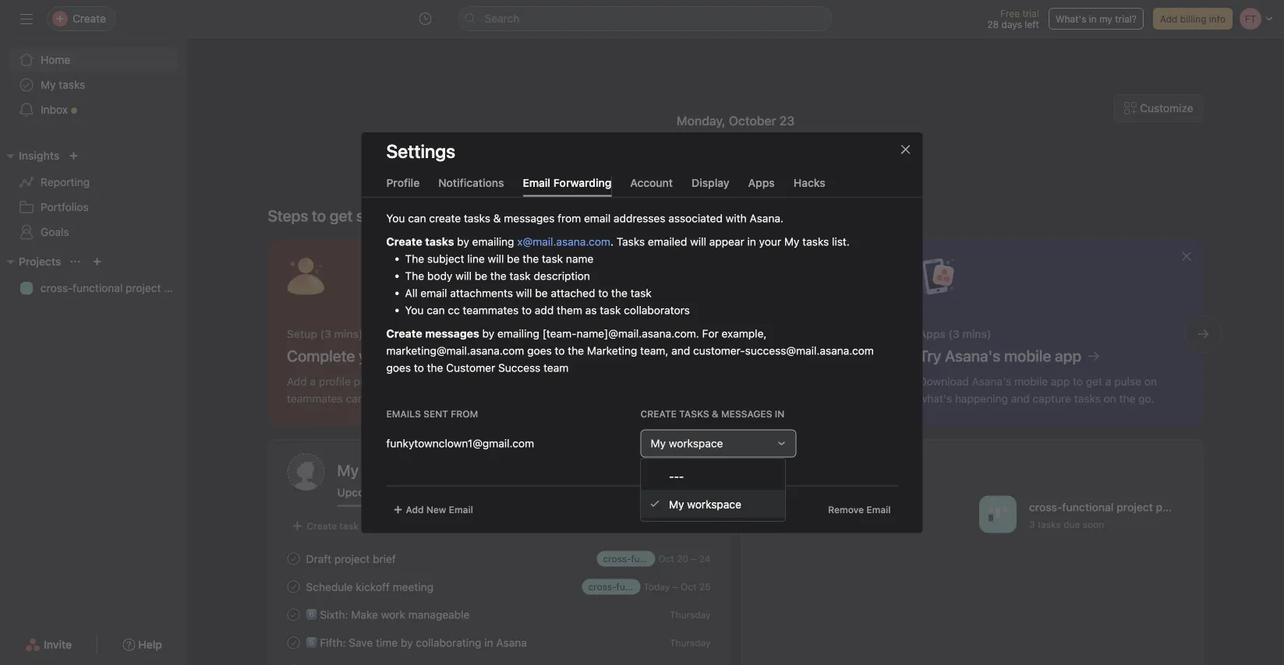 Task type: describe. For each thing, give the bounding box(es) containing it.
x@mail.asana.com
[[517, 235, 610, 248]]

manageable
[[408, 609, 470, 622]]

tasks
[[617, 235, 645, 248]]

thursday for 6️⃣ sixth: make work manageable
[[670, 610, 711, 621]]

tasks inside global element
[[59, 78, 85, 91]]

2 - from the left
[[674, 470, 679, 483]]

by inside by emailing [team-name]@mail.asana.com. for example, marketing@mail.asana.com goes to the marketing team, and customer-success@mail.asana.com goes to the customer success team
[[482, 327, 494, 340]]

remove
[[828, 505, 864, 516]]

my tasks
[[41, 78, 85, 91]]

to left add
[[522, 304, 532, 317]]

hacks
[[794, 176, 825, 189]]

success
[[498, 362, 541, 374]]

1 vertical spatial from
[[451, 409, 478, 420]]

create tasks & messages in
[[641, 409, 785, 420]]

to right steps
[[312, 207, 326, 225]]

the down marketing@mail.asana.com
[[427, 362, 443, 374]]

apps button
[[748, 176, 775, 197]]

emails sent from
[[386, 409, 478, 420]]

collaborating
[[416, 637, 481, 650]]

my inside 'dropdown button'
[[651, 437, 666, 450]]

description
[[534, 270, 590, 282]]

asana
[[496, 637, 527, 650]]

will down associated
[[690, 235, 706, 248]]

home
[[41, 53, 70, 66]]

my inside the create tasks by emailing x@mail.asana.com . tasks emailed will appear in your my tasks list. the subject line will be the task name the body will be the task description all email attachments will be attached to the task you can cc teammates to add them as task collaborators
[[784, 235, 800, 248]]

completed image for draft
[[284, 550, 303, 569]]

as
[[585, 304, 597, 317]]

in left 'asana' at the bottom left
[[484, 637, 493, 650]]

projects button
[[0, 253, 61, 271]]

reporting
[[41, 176, 90, 189]]

1 horizontal spatial projects
[[761, 460, 819, 479]]

email inside button
[[449, 505, 473, 516]]

steps
[[268, 207, 308, 225]]

1 vertical spatial be
[[475, 270, 487, 282]]

days
[[1002, 19, 1022, 30]]

2 the from the top
[[405, 270, 424, 282]]

account button
[[630, 176, 673, 197]]

asana.
[[750, 212, 784, 225]]

0 vertical spatial from
[[558, 212, 581, 225]]

project for cross-functional project plan 3 tasks due soon
[[1117, 501, 1153, 514]]

today – oct 25
[[644, 582, 711, 593]]

example,
[[722, 327, 767, 340]]

my tasks
[[337, 462, 400, 480]]

morning,
[[686, 133, 779, 162]]

cross-functional project plan
[[41, 282, 185, 295]]

line
[[467, 252, 485, 265]]

my workspace link
[[641, 490, 785, 518]]

create messages
[[386, 327, 479, 340]]

3 - from the left
[[679, 470, 684, 483]]

apps
[[748, 176, 775, 189]]

inbox link
[[9, 97, 178, 122]]

create task
[[307, 521, 359, 532]]

plan for cross-functional project plan
[[164, 282, 185, 295]]

add billing info
[[1160, 13, 1226, 24]]

marketing
[[587, 344, 637, 357]]

thursday button for 5️⃣ fifth: save time by collaborating in asana
[[670, 638, 711, 649]]

add for add new email
[[406, 505, 424, 516]]

the up the description in the left top of the page
[[523, 252, 539, 265]]

email inside 'button'
[[867, 505, 891, 516]]

3
[[1029, 520, 1035, 530]]

invite
[[44, 639, 72, 652]]

hacks button
[[794, 176, 825, 197]]

what's
[[1056, 13, 1086, 24]]

notifications
[[438, 176, 504, 189]]

add new email button
[[386, 499, 480, 521]]

meeting
[[393, 581, 434, 594]]

functional for cross-functional project plan 3 tasks due soon
[[1062, 501, 1114, 514]]

cross-functional project plan link
[[9, 276, 185, 301]]

up
[[799, 197, 811, 210]]

will down line
[[455, 270, 472, 282]]

emailing inside by emailing [team-name]@mail.asana.com. for example, marketing@mail.asana.com goes to the marketing team, and customer-success@mail.asana.com goes to the customer success team
[[497, 327, 539, 340]]

project for cross-functional project plan
[[126, 282, 161, 295]]

kickoff
[[356, 581, 390, 594]]

display
[[692, 176, 729, 189]]

name]@mail.asana.com.
[[577, 327, 699, 340]]

completed checkbox for 5️⃣
[[284, 634, 303, 653]]

2 vertical spatial by
[[401, 637, 413, 650]]

create for create tasks by emailing x@mail.asana.com . tasks emailed will appear in your my tasks list. the subject line will be the task name the body will be the task description all email attachments will be attached to the task you can cc teammates to add them as task collaborators
[[386, 235, 422, 248]]

and
[[671, 344, 690, 357]]

2 horizontal spatial be
[[535, 287, 548, 300]]

add for add billing info
[[1160, 13, 1178, 24]]

tasks left list.
[[802, 235, 829, 248]]

by inside the create tasks by emailing x@mail.asana.com . tasks emailed will appear in your my tasks list. the subject line will be the task name the body will be the task description all email attachments will be attached to the task you can cc teammates to add them as task collaborators
[[457, 235, 469, 248]]

projects inside 'dropdown button'
[[19, 255, 61, 268]]

create task button
[[287, 516, 363, 538]]

0 vertical spatial goes
[[527, 344, 552, 357]]

email forwarding
[[523, 176, 612, 189]]

steps to get started
[[268, 207, 407, 225]]

tasks up subject
[[425, 235, 454, 248]]

1 vertical spatial create
[[641, 409, 677, 420]]

0 vertical spatial –
[[691, 554, 697, 565]]

emails
[[386, 409, 421, 420]]

the up attachments
[[490, 270, 507, 282]]

trial?
[[1115, 13, 1137, 24]]

create tasks by emailing x@mail.asana.com . tasks emailed will appear in your my tasks list. the subject line will be the task name the body will be the task description all email attachments will be attached to the task you can cc teammates to add them as task collaborators
[[386, 235, 850, 317]]

task right 'as'
[[600, 304, 621, 317]]

0 vertical spatial you
[[386, 212, 405, 225]]

2 horizontal spatial messages
[[721, 409, 772, 420]]

inbox
[[41, 103, 68, 116]]

beginner
[[663, 196, 715, 211]]

monday, october 23 good morning, funky
[[622, 113, 850, 162]]

to down [team- on the left of page
[[555, 344, 565, 357]]

--- link
[[641, 462, 785, 490]]

will up teammates on the left top of page
[[516, 287, 532, 300]]

email inside button
[[523, 176, 551, 189]]

5️⃣
[[306, 637, 317, 650]]

0 vertical spatial be
[[507, 252, 520, 265]]

schedule
[[306, 581, 353, 594]]

account
[[630, 176, 673, 189]]

what's in my trial? button
[[1049, 8, 1144, 30]]

completed button
[[471, 487, 528, 507]]

add billing info button
[[1153, 8, 1233, 30]]

close image
[[899, 143, 912, 156]]

trial
[[1022, 8, 1039, 19]]

1 vertical spatial –
[[673, 582, 678, 593]]

profile
[[386, 176, 420, 189]]

[team-
[[542, 327, 577, 340]]

addresses
[[614, 212, 665, 225]]



Task type: vqa. For each thing, say whether or not it's contained in the screenshot.
Job
no



Task type: locate. For each thing, give the bounding box(es) containing it.
1 horizontal spatial –
[[691, 554, 697, 565]]

completed image left the 6️⃣
[[284, 606, 303, 625]]

be
[[507, 252, 520, 265], [475, 270, 487, 282], [535, 287, 548, 300]]

cross- down the projects 'dropdown button'
[[41, 282, 73, 295]]

1 vertical spatial cross-
[[1029, 501, 1062, 514]]

1 horizontal spatial cross-
[[1029, 501, 1062, 514]]

by emailing [team-name]@mail.asana.com. for example, marketing@mail.asana.com goes to the marketing team, and customer-success@mail.asana.com goes to the customer success team
[[386, 327, 874, 374]]

0 vertical spatial can
[[408, 212, 426, 225]]

0 horizontal spatial plan
[[164, 282, 185, 295]]

0 vertical spatial plan
[[164, 282, 185, 295]]

the up collaborators
[[611, 287, 628, 300]]

& up my workspace 'dropdown button'
[[712, 409, 719, 420]]

thursday for 5️⃣ fifth: save time by collaborating in asana
[[670, 638, 711, 649]]

info
[[1209, 13, 1226, 24]]

success@mail.asana.com
[[745, 344, 874, 357]]

create inside the create tasks by emailing x@mail.asana.com . tasks emailed will appear in your my tasks list. the subject line will be the task name the body will be the task description all email attachments will be attached to the task you can cc teammates to add them as task collaborators
[[386, 235, 422, 248]]

-
[[669, 470, 674, 483], [674, 470, 679, 483], [679, 470, 684, 483]]

1 vertical spatial by
[[482, 327, 494, 340]]

forwarding
[[553, 176, 612, 189]]

2 vertical spatial project
[[334, 553, 370, 566]]

create for create messages
[[386, 327, 422, 340]]

emailing inside the create tasks by emailing x@mail.asana.com . tasks emailed will appear in your my tasks list. the subject line will be the task name the body will be the task description all email attachments will be attached to the task you can cc teammates to add them as task collaborators
[[472, 235, 514, 248]]

my up inbox
[[41, 78, 56, 91]]

to right the attached
[[598, 287, 608, 300]]

completed image left 5️⃣
[[284, 634, 303, 653]]

more
[[731, 197, 757, 210]]

add left new at the bottom left of page
[[406, 505, 424, 516]]

project inside cross-functional project plan 3 tasks due soon
[[1117, 501, 1153, 514]]

1 vertical spatial thursday button
[[670, 638, 711, 649]]

list.
[[832, 235, 850, 248]]

0 vertical spatial add
[[1160, 13, 1178, 24]]

completed checkbox for draft
[[284, 550, 303, 569]]

–
[[691, 554, 697, 565], [673, 582, 678, 593]]

monday,
[[677, 113, 726, 128]]

0 horizontal spatial add
[[406, 505, 424, 516]]

insights button
[[0, 147, 60, 165]]

0 vertical spatial &
[[493, 212, 501, 225]]

1 vertical spatial can
[[427, 304, 445, 317]]

the down [team- on the left of page
[[568, 344, 584, 357]]

2 horizontal spatial email
[[867, 505, 891, 516]]

1 vertical spatial completed image
[[284, 634, 303, 653]]

add new email
[[406, 505, 473, 516]]

create for create task
[[307, 521, 337, 532]]

you down profile button
[[386, 212, 405, 225]]

1 horizontal spatial project
[[334, 553, 370, 566]]

email right remove
[[867, 505, 891, 516]]

0 horizontal spatial can
[[408, 212, 426, 225]]

0 vertical spatial thursday button
[[670, 610, 711, 621]]

attached
[[551, 287, 595, 300]]

your
[[759, 235, 781, 248]]

1 vertical spatial you
[[405, 304, 424, 317]]

0 horizontal spatial project
[[126, 282, 161, 295]]

0 vertical spatial emailing
[[472, 235, 514, 248]]

can inside the create tasks by emailing x@mail.asana.com . tasks emailed will appear in your my tasks list. the subject line will be the task name the body will be the task description all email attachments will be attached to the task you can cc teammates to add them as task collaborators
[[427, 304, 445, 317]]

messages up my workspace 'dropdown button'
[[721, 409, 772, 420]]

Completed checkbox
[[284, 578, 303, 597], [284, 606, 303, 625]]

goals
[[41, 226, 69, 239]]

you inside the create tasks by emailing x@mail.asana.com . tasks emailed will appear in your my tasks list. the subject line will be the task name the body will be the task description all email attachments will be attached to the task you can cc teammates to add them as task collaborators
[[405, 304, 424, 317]]

projects down my workspace 'dropdown button'
[[761, 460, 819, 479]]

1 horizontal spatial &
[[712, 409, 719, 420]]

completed image for 6️⃣
[[284, 606, 303, 625]]

plan for cross-functional project plan 3 tasks due soon
[[1156, 501, 1178, 514]]

1 vertical spatial completed image
[[284, 606, 303, 625]]

create project
[[818, 508, 891, 521]]

workspace down --- link at the bottom of the page
[[687, 498, 741, 511]]

0 horizontal spatial –
[[673, 582, 678, 593]]

0 vertical spatial by
[[457, 235, 469, 248]]

the
[[405, 252, 424, 265], [405, 270, 424, 282]]

1 vertical spatial messages
[[425, 327, 479, 340]]

email down 'body'
[[421, 287, 447, 300]]

0 vertical spatial completed image
[[284, 578, 303, 597]]

0 vertical spatial thursday
[[670, 610, 711, 621]]

1 vertical spatial completed checkbox
[[284, 606, 303, 625]]

0 horizontal spatial goes
[[386, 362, 411, 374]]

customize
[[1140, 102, 1193, 115]]

2 thursday button from the top
[[670, 638, 711, 649]]

1 vertical spatial the
[[405, 270, 424, 282]]

team,
[[640, 344, 669, 357]]

1 completed image from the top
[[284, 578, 303, 597]]

draft project brief
[[306, 553, 396, 566]]

appear
[[709, 235, 744, 248]]

0 vertical spatial messages
[[504, 212, 555, 225]]

2 horizontal spatial project
[[1117, 501, 1153, 514]]

functional for cross-functional project plan
[[73, 282, 123, 295]]

upcoming button
[[337, 487, 390, 507]]

0 vertical spatial completed image
[[284, 550, 303, 569]]

2 thursday from the top
[[670, 638, 711, 649]]

cross-functional project plan 3 tasks due soon
[[1029, 501, 1178, 530]]

tasks inside cross-functional project plan 3 tasks due soon
[[1038, 520, 1061, 530]]

create project link
[[761, 491, 973, 541]]

my tasks link
[[337, 460, 710, 482]]

in inside the create tasks by emailing x@mail.asana.com . tasks emailed will appear in your my tasks list. the subject line will be the task name the body will be the task description all email attachments will be attached to the task you can cc teammates to add them as task collaborators
[[747, 235, 756, 248]]

workspace inside 'dropdown button'
[[669, 437, 723, 450]]

add profile photo image
[[287, 454, 325, 491]]

1 vertical spatial goes
[[386, 362, 411, 374]]

0 vertical spatial oct
[[658, 554, 674, 565]]

1 vertical spatial &
[[712, 409, 719, 420]]

1 vertical spatial functional
[[1062, 501, 1114, 514]]

can left cc
[[427, 304, 445, 317]]

1 horizontal spatial create
[[641, 409, 677, 420]]

completed image left schedule
[[284, 578, 303, 597]]

email right new at the bottom left of page
[[449, 505, 473, 516]]

1 thursday from the top
[[670, 610, 711, 621]]

sent
[[424, 409, 448, 420]]

functional inside projects element
[[73, 282, 123, 295]]

1 vertical spatial oct
[[681, 582, 697, 593]]

my workspace up ---
[[651, 437, 723, 450]]

today
[[644, 582, 670, 593]]

workspace down create tasks & messages in at the bottom of page
[[669, 437, 723, 450]]

collaborators
[[624, 304, 690, 317]]

create down all
[[386, 327, 422, 340]]

1 vertical spatial thursday
[[670, 638, 711, 649]]

make
[[351, 609, 378, 622]]

plan inside cross-functional project plan 3 tasks due soon
[[1156, 501, 1178, 514]]

1 completed checkbox from the top
[[284, 550, 303, 569]]

1 vertical spatial email
[[421, 287, 447, 300]]

1 horizontal spatial add
[[1160, 13, 1178, 24]]

add inside button
[[1160, 13, 1178, 24]]

0 vertical spatial projects
[[19, 255, 61, 268]]

body
[[427, 270, 453, 282]]

for
[[702, 327, 719, 340]]

functional down goals link
[[73, 282, 123, 295]]

create up subject
[[429, 212, 461, 225]]

draft
[[306, 553, 331, 566]]

good
[[622, 133, 681, 162]]

free
[[1000, 8, 1020, 19]]

1 completed image from the top
[[284, 550, 303, 569]]

create inside button
[[307, 521, 337, 532]]

---
[[669, 470, 684, 483]]

4
[[721, 197, 728, 210]]

messages up x@mail.asana.com
[[504, 212, 555, 225]]

completed image
[[284, 578, 303, 597], [284, 606, 303, 625]]

by up line
[[457, 235, 469, 248]]

schedule kickoff meeting
[[306, 581, 434, 594]]

task up the description in the left top of the page
[[542, 252, 563, 265]]

1 vertical spatial project
[[1117, 501, 1153, 514]]

insights element
[[0, 142, 187, 248]]

the left subject
[[405, 252, 424, 265]]

0 vertical spatial functional
[[73, 282, 123, 295]]

1 horizontal spatial oct
[[681, 582, 697, 593]]

1 horizontal spatial can
[[427, 304, 445, 317]]

my workspace button
[[641, 430, 796, 458]]

task up draft project brief
[[339, 521, 359, 532]]

1 horizontal spatial functional
[[1062, 501, 1114, 514]]

0 horizontal spatial email
[[449, 505, 473, 516]]

add
[[1160, 13, 1178, 24], [406, 505, 424, 516]]

free trial 28 days left
[[987, 8, 1039, 30]]

0 horizontal spatial email
[[421, 287, 447, 300]]

overdue
[[409, 487, 453, 499]]

0 horizontal spatial functional
[[73, 282, 123, 295]]

can down profile button
[[408, 212, 426, 225]]

2 vertical spatial messages
[[721, 409, 772, 420]]

0 vertical spatial cross-
[[41, 282, 73, 295]]

0 horizontal spatial messages
[[425, 327, 479, 340]]

completed checkbox left 5️⃣
[[284, 634, 303, 653]]

funky
[[784, 133, 850, 162]]

0 horizontal spatial projects
[[19, 255, 61, 268]]

cross- up 3
[[1029, 501, 1062, 514]]

0 vertical spatial create
[[429, 212, 461, 225]]

fifth:
[[320, 637, 346, 650]]

customize button
[[1114, 94, 1203, 122]]

1 vertical spatial my workspace
[[669, 498, 741, 511]]

1 vertical spatial emailing
[[497, 327, 539, 340]]

functional up soon
[[1062, 501, 1114, 514]]

funkytownclown1@gmail.com
[[386, 437, 534, 450]]

to down create messages
[[414, 362, 424, 374]]

1 horizontal spatial from
[[558, 212, 581, 225]]

0 vertical spatial workspace
[[669, 437, 723, 450]]

email forwarding button
[[523, 176, 612, 197]]

reporting link
[[9, 170, 178, 195]]

global element
[[0, 38, 187, 132]]

search list box
[[458, 6, 832, 31]]

1 horizontal spatial messages
[[504, 212, 555, 225]]

create down get started
[[386, 235, 422, 248]]

2 completed image from the top
[[284, 634, 303, 653]]

cross- for cross-functional project plan 3 tasks due soon
[[1029, 501, 1062, 514]]

in up my workspace 'dropdown button'
[[775, 409, 785, 420]]

1 horizontal spatial email
[[523, 176, 551, 189]]

1 horizontal spatial plan
[[1156, 501, 1178, 514]]

2 completed image from the top
[[284, 606, 303, 625]]

functional inside cross-functional project plan 3 tasks due soon
[[1062, 501, 1114, 514]]

from up x@mail.asana.com
[[558, 212, 581, 225]]

by right time
[[401, 637, 413, 650]]

cross- inside projects element
[[41, 282, 73, 295]]

messages up marketing@mail.asana.com
[[425, 327, 479, 340]]

add inside button
[[406, 505, 424, 516]]

task left the description in the left top of the page
[[510, 270, 531, 282]]

my right your on the right top of page
[[784, 235, 800, 248]]

you down all
[[405, 304, 424, 317]]

search button
[[458, 6, 832, 31]]

2 completed checkbox from the top
[[284, 606, 303, 625]]

tasks right 3
[[1038, 520, 1061, 530]]

1 horizontal spatial by
[[457, 235, 469, 248]]

to up asana.
[[760, 197, 770, 210]]

from right sent at the left
[[451, 409, 478, 420]]

5️⃣ fifth: save time by collaborating in asana
[[306, 637, 527, 650]]

0 vertical spatial completed checkbox
[[284, 550, 303, 569]]

oct left "25" on the bottom right of page
[[681, 582, 697, 593]]

scroll card carousel right image
[[1197, 328, 1210, 341]]

projects down goals
[[19, 255, 61, 268]]

6️⃣
[[306, 609, 317, 622]]

tasks down "home"
[[59, 78, 85, 91]]

insights
[[19, 149, 60, 162]]

my down ---
[[669, 498, 684, 511]]

will
[[690, 235, 706, 248], [488, 252, 504, 265], [455, 270, 472, 282], [516, 287, 532, 300]]

new
[[426, 505, 446, 516]]

attachments
[[450, 287, 513, 300]]

goes up emails
[[386, 362, 411, 374]]

1 vertical spatial create
[[386, 327, 422, 340]]

.
[[610, 235, 614, 248]]

workspace
[[669, 437, 723, 450], [687, 498, 741, 511]]

my workspace inside 'dropdown button'
[[651, 437, 723, 450]]

you can create tasks & messages from email addresses associated with asana.
[[386, 212, 784, 225]]

be up attachments
[[475, 270, 487, 282]]

1 vertical spatial workspace
[[687, 498, 741, 511]]

completed checkbox left schedule
[[284, 578, 303, 597]]

create up draft
[[307, 521, 337, 532]]

billing
[[1180, 13, 1207, 24]]

completed image
[[284, 550, 303, 569], [284, 634, 303, 653]]

email up .
[[584, 212, 611, 225]]

my
[[1099, 13, 1113, 24]]

plan inside projects element
[[164, 282, 185, 295]]

settings
[[386, 140, 455, 162]]

0 vertical spatial create
[[386, 235, 422, 248]]

25
[[699, 582, 711, 593]]

completed image left draft
[[284, 550, 303, 569]]

what's in my trial?
[[1056, 13, 1137, 24]]

remove email
[[828, 505, 891, 516]]

0 horizontal spatial create
[[429, 212, 461, 225]]

0 vertical spatial email
[[584, 212, 611, 225]]

0 horizontal spatial oct
[[658, 554, 674, 565]]

– right today
[[673, 582, 678, 593]]

tasks down notifications button
[[464, 212, 490, 225]]

brief
[[373, 553, 396, 566]]

emailing up success
[[497, 327, 539, 340]]

completed checkbox left draft
[[284, 550, 303, 569]]

1 horizontal spatial email
[[584, 212, 611, 225]]

completed checkbox for 6️⃣
[[284, 606, 303, 625]]

subject
[[427, 252, 464, 265]]

my workspace down --- link at the bottom of the page
[[669, 498, 741, 511]]

1 vertical spatial completed checkbox
[[284, 634, 303, 653]]

1 vertical spatial plan
[[1156, 501, 1178, 514]]

create down team,
[[641, 409, 677, 420]]

completed image for 5️⃣
[[284, 634, 303, 653]]

0 vertical spatial my workspace
[[651, 437, 723, 450]]

tasks up my workspace 'dropdown button'
[[679, 409, 709, 420]]

my inside global element
[[41, 78, 56, 91]]

in left my
[[1089, 13, 1097, 24]]

my tasks link
[[9, 73, 178, 97]]

cross- for cross-functional project plan
[[41, 282, 73, 295]]

0 horizontal spatial by
[[401, 637, 413, 650]]

email inside the create tasks by emailing x@mail.asana.com . tasks emailed will appear in your my tasks list. the subject line will be the task name the body will be the task description all email attachments will be attached to the task you can cc teammates to add them as task collaborators
[[421, 287, 447, 300]]

2 completed checkbox from the top
[[284, 634, 303, 653]]

due
[[1064, 520, 1080, 530]]

Completed checkbox
[[284, 550, 303, 569], [284, 634, 303, 653]]

0 vertical spatial completed checkbox
[[284, 578, 303, 597]]

0 horizontal spatial from
[[451, 409, 478, 420]]

task up collaborators
[[631, 287, 652, 300]]

completed image for schedule
[[284, 578, 303, 597]]

tasks
[[59, 78, 85, 91], [464, 212, 490, 225], [425, 235, 454, 248], [802, 235, 829, 248], [679, 409, 709, 420], [1038, 520, 1061, 530]]

cross- inside cross-functional project plan 3 tasks due soon
[[1029, 501, 1062, 514]]

completed checkbox for schedule
[[284, 578, 303, 597]]

2 vertical spatial be
[[535, 287, 548, 300]]

goals link
[[9, 220, 178, 245]]

1 completed checkbox from the top
[[284, 578, 303, 597]]

1 vertical spatial projects
[[761, 460, 819, 479]]

by down teammates on the left top of page
[[482, 327, 494, 340]]

project inside cross-functional project plan link
[[126, 282, 161, 295]]

20
[[677, 554, 688, 565]]

& down notifications button
[[493, 212, 501, 225]]

be up add
[[535, 287, 548, 300]]

my
[[41, 78, 56, 91], [784, 235, 800, 248], [651, 437, 666, 450], [669, 498, 684, 511]]

oct
[[658, 554, 674, 565], [681, 582, 697, 593]]

projects element
[[0, 248, 187, 304]]

1 the from the top
[[405, 252, 424, 265]]

thursday button for 6️⃣ sixth: make work manageable
[[670, 610, 711, 621]]

email left forwarding
[[523, 176, 551, 189]]

board image
[[989, 506, 1007, 524]]

name
[[566, 252, 594, 265]]

be right line
[[507, 252, 520, 265]]

1 horizontal spatial goes
[[527, 344, 552, 357]]

them
[[557, 304, 582, 317]]

completed checkbox left the 6️⃣
[[284, 606, 303, 625]]

0 horizontal spatial be
[[475, 270, 487, 282]]

home link
[[9, 48, 178, 73]]

hide sidebar image
[[20, 12, 33, 25]]

goes up "team"
[[527, 344, 552, 357]]

– left 24
[[691, 554, 697, 565]]

0 vertical spatial the
[[405, 252, 424, 265]]

1 - from the left
[[669, 470, 674, 483]]

the up all
[[405, 270, 424, 282]]

beginner 4 more to level up
[[663, 196, 811, 211]]

2 vertical spatial create
[[307, 521, 337, 532]]

work
[[381, 609, 405, 622]]

0 horizontal spatial &
[[493, 212, 501, 225]]

in left your on the right top of page
[[747, 235, 756, 248]]

emailing up line
[[472, 235, 514, 248]]

will right line
[[488, 252, 504, 265]]

display button
[[692, 176, 729, 197]]

0 horizontal spatial cross-
[[41, 282, 73, 295]]

task inside button
[[339, 521, 359, 532]]

oct left the 20
[[658, 554, 674, 565]]

plan
[[164, 282, 185, 295], [1156, 501, 1178, 514]]

to inside beginner 4 more to level up
[[760, 197, 770, 210]]

&
[[493, 212, 501, 225], [712, 409, 719, 420]]

0 vertical spatial project
[[126, 282, 161, 295]]

2 horizontal spatial by
[[482, 327, 494, 340]]

portfolios
[[41, 201, 89, 214]]

1 thursday button from the top
[[670, 610, 711, 621]]

oct 20 – 24
[[658, 554, 711, 565]]

my down create tasks & messages in at the bottom of page
[[651, 437, 666, 450]]

in inside button
[[1089, 13, 1097, 24]]

add left billing
[[1160, 13, 1178, 24]]



